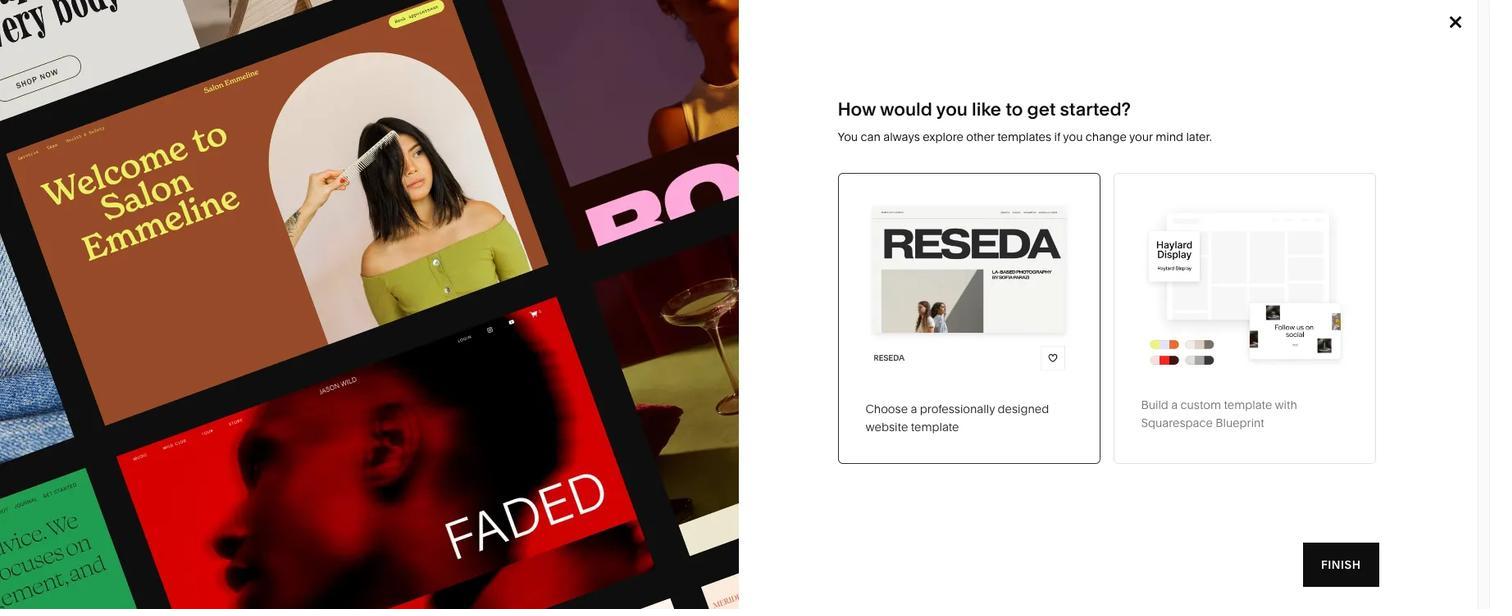 Task type: locate. For each thing, give the bounding box(es) containing it.
1 horizontal spatial )
[[1415, 196, 1418, 209]]

real
[[590, 351, 614, 366]]

matches
[[129, 467, 176, 482]]

website
[[1083, 128, 1132, 145], [866, 420, 908, 435]]

0 vertical spatial can
[[1130, 112, 1152, 129]]

0 horizontal spatial services
[[84, 399, 130, 414]]

& right nature on the top right
[[803, 252, 810, 267]]

get right later.
[[1217, 128, 1238, 145]]

how
[[838, 98, 876, 121]]

( left the 2
[[1400, 196, 1403, 209]]

0 horizontal spatial can
[[861, 130, 881, 144]]

1 vertical spatial template
[[1224, 398, 1272, 413]]

services down courses
[[84, 399, 130, 414]]

1 horizontal spatial template
[[911, 420, 959, 435]]

nature & animals
[[763, 252, 856, 267]]

1 horizontal spatial designs
[[232, 467, 280, 482]]

2 horizontal spatial designs
[[305, 228, 350, 243]]

home & decor
[[763, 228, 843, 243]]

a right "need"
[[1129, 97, 1136, 113]]

1 vertical spatial get
[[1217, 128, 1238, 145]]

with inside build a custom template with squarespace blueprint
[[1275, 398, 1297, 413]]

popular designs (28)
[[185, 467, 304, 482]]

designs for popular designs
[[305, 228, 350, 243]]

make any template yours with ease.
[[60, 89, 442, 181]]

1 vertical spatial website
[[866, 420, 908, 435]]

online
[[84, 227, 120, 242]]

0 horizontal spatial template
[[256, 89, 433, 139]]

media
[[590, 277, 624, 292]]

you right if
[[1063, 130, 1083, 144]]

templates
[[709, 25, 775, 40], [260, 252, 316, 267], [203, 521, 292, 544]]

get up responsive
[[1027, 98, 1056, 121]]

& right media
[[627, 277, 634, 292]]

finish button
[[1303, 543, 1379, 587]]

template inside make any template yours with ease.
[[256, 89, 433, 139]]

designs
[[305, 228, 350, 243], [232, 467, 280, 482], [130, 521, 200, 544]]

custom
[[1181, 398, 1221, 413]]

0 horizontal spatial (
[[297, 521, 302, 544]]

(
[[1400, 196, 1403, 209], [297, 521, 302, 544]]

a up squarespace
[[1172, 398, 1178, 413]]

0 horizontal spatial designs
[[130, 521, 200, 544]]

& for non-
[[483, 302, 490, 316]]

28 down (28)
[[302, 521, 324, 544]]

products button
[[601, 0, 676, 66]]

& for cv
[[294, 351, 301, 366]]

1 horizontal spatial get
[[1217, 128, 1238, 145]]

& left non-
[[483, 302, 490, 316]]

responsive
[[1012, 128, 1080, 145]]

with for yours
[[178, 130, 261, 181]]

0 vertical spatial to
[[1006, 98, 1023, 121]]

0 vertical spatial )
[[1415, 196, 1418, 209]]

1 vertical spatial designs
[[232, 467, 280, 482]]

animals
[[813, 252, 856, 267]]

always
[[884, 130, 920, 144]]

2 vertical spatial designs
[[130, 521, 200, 544]]

28 left template
[[60, 467, 73, 482]]

all templates link
[[244, 252, 333, 267]]

lusaka image
[[60, 561, 476, 609]]

1 horizontal spatial can
[[1130, 112, 1152, 129]]

1 vertical spatial services
[[84, 399, 130, 414]]

& right "home" in the top right of the page
[[799, 228, 807, 243]]

1 horizontal spatial with
[[1275, 398, 1297, 413]]

0 horizontal spatial website
[[866, 420, 908, 435]]

build
[[1141, 398, 1169, 413]]

(28)
[[283, 467, 304, 482]]

popular for popular designs templates ( 28 )
[[60, 521, 126, 544]]

0 vertical spatial with
[[178, 130, 261, 181]]

1 vertical spatial to
[[1201, 128, 1214, 145]]

0 horizontal spatial with
[[178, 130, 261, 181]]

professional services
[[417, 252, 532, 267]]

) right the 2
[[1415, 196, 1418, 209]]

template
[[256, 89, 433, 139], [1224, 398, 1272, 413], [911, 420, 959, 435]]

you can always explore other templates if you change your mind later.
[[838, 130, 1212, 144]]

2
[[1406, 196, 1412, 209]]

1 horizontal spatial services
[[486, 252, 532, 267]]

1 horizontal spatial to
[[1201, 128, 1214, 145]]

templates inside whether you need a portfolio website, an online store, or a personal blog, you can use squarespace's customizable and responsive website templates to get started.
[[1135, 128, 1198, 145]]

1 horizontal spatial templates
[[1135, 128, 1198, 145]]

popular up all templates
[[261, 228, 303, 243]]

designs for popular designs (28)
[[232, 467, 280, 482]]

travel link
[[590, 228, 638, 243]]

make
[[60, 89, 168, 139]]

with inside make any template yours with ease.
[[178, 130, 261, 181]]

& right health
[[282, 326, 289, 341]]

& left cv
[[294, 351, 301, 366]]

templates
[[1135, 128, 1198, 145], [998, 130, 1052, 144]]

0 horizontal spatial popular
[[60, 521, 126, 544]]

0 horizontal spatial get
[[1027, 98, 1056, 121]]

community & non-profits link
[[417, 302, 571, 316]]

template
[[75, 467, 126, 482]]

to right like
[[1006, 98, 1023, 121]]

media & podcasts
[[590, 277, 687, 292]]

0 vertical spatial popular
[[261, 228, 303, 243]]

health
[[244, 326, 279, 341]]

& right art on the top left
[[263, 277, 270, 292]]

designs down 'matches' at the left bottom
[[130, 521, 200, 544]]

get
[[1027, 98, 1056, 121], [1217, 128, 1238, 145]]

popular for popular designs (28)
[[185, 467, 229, 482]]

0 vertical spatial get
[[1027, 98, 1056, 121]]

1 horizontal spatial 28
[[302, 521, 324, 544]]

0 horizontal spatial 28
[[60, 467, 73, 482]]

courses
[[84, 375, 129, 389]]

fashion
[[417, 228, 460, 243]]

0 vertical spatial designs
[[305, 228, 350, 243]]

0 horizontal spatial templates
[[998, 130, 1052, 144]]

personal & cv
[[244, 351, 320, 366]]

food link
[[417, 326, 462, 341]]

0 vertical spatial (
[[1400, 196, 1403, 209]]

can right you
[[861, 130, 881, 144]]

topic
[[244, 200, 274, 211]]

1 horizontal spatial (
[[1400, 196, 1403, 209]]

popular designs templates ( 28 )
[[60, 521, 329, 544]]

1 horizontal spatial popular
[[185, 467, 229, 482]]

choose a professionally designed website template button
[[838, 173, 1100, 464]]

( down (28)
[[297, 521, 302, 544]]

1 horizontal spatial website
[[1083, 128, 1132, 145]]

1 vertical spatial can
[[861, 130, 881, 144]]

to
[[1006, 98, 1023, 121], [1201, 128, 1214, 145]]

any
[[177, 89, 247, 139]]

popular
[[261, 228, 303, 243], [185, 467, 229, 482], [60, 521, 126, 544]]

all templates
[[244, 252, 316, 267]]

2 vertical spatial popular
[[60, 521, 126, 544]]

whether
[[1012, 97, 1065, 113]]

weddings link
[[590, 326, 662, 341]]

website down choose at the right bottom of page
[[866, 420, 908, 435]]

website down started?
[[1083, 128, 1132, 145]]

& right estate
[[653, 351, 660, 366]]

pazari image
[[1002, 561, 1418, 609]]

business
[[449, 277, 498, 292]]

design
[[273, 277, 311, 292]]

1 vertical spatial popular
[[185, 467, 229, 482]]

website inside whether you need a portfolio website, an online store, or a personal blog, you can use squarespace's customizable and responsive website templates to get started.
[[1083, 128, 1132, 145]]

you
[[1068, 97, 1090, 113], [936, 98, 968, 121], [1104, 112, 1127, 129], [1063, 130, 1083, 144]]

popular right 'matches' at the left bottom
[[185, 467, 229, 482]]

template inside the choose a professionally designed website template
[[911, 420, 959, 435]]

designs left (28)
[[232, 467, 280, 482]]

squarespace blueprint entry card image
[[1141, 201, 1348, 369]]

designs up all templates link
[[305, 228, 350, 243]]

with for template
[[1275, 398, 1297, 413]]

can
[[1130, 112, 1152, 129], [861, 130, 881, 144]]

professionally
[[920, 402, 995, 417]]

website inside the choose a professionally designed website template
[[866, 420, 908, 435]]

0 vertical spatial website
[[1083, 128, 1132, 145]]

templates down portfolio
[[1135, 128, 1198, 145]]

0 horizontal spatial )
[[324, 521, 329, 544]]

a right choose at the right bottom of page
[[911, 402, 917, 417]]

weddings
[[590, 326, 645, 341]]

) up lusaka element
[[324, 521, 329, 544]]

fashion link
[[417, 228, 476, 243]]

0 vertical spatial template
[[256, 89, 433, 139]]

2 horizontal spatial template
[[1224, 398, 1272, 413]]

to down the website,
[[1201, 128, 1214, 145]]

travel
[[590, 228, 622, 243]]

templates down the personal
[[998, 130, 1052, 144]]

services up the business
[[486, 252, 532, 267]]

popular for popular designs
[[261, 228, 303, 243]]

a inside the choose a professionally designed website template
[[911, 402, 917, 417]]

& for beauty
[[282, 326, 289, 341]]

a right or
[[1365, 97, 1372, 113]]

1 vertical spatial )
[[324, 521, 329, 544]]

can up your
[[1130, 112, 1152, 129]]

and
[[1362, 112, 1386, 129]]

&
[[799, 228, 807, 243], [803, 252, 810, 267], [263, 277, 270, 292], [627, 277, 634, 292], [483, 302, 490, 316], [282, 326, 289, 341], [294, 351, 301, 366], [653, 351, 660, 366]]

local business
[[417, 277, 498, 292]]

1 vertical spatial with
[[1275, 398, 1297, 413]]

0 vertical spatial 28
[[60, 467, 73, 482]]

yours
[[60, 130, 169, 181]]

popular down template
[[60, 521, 126, 544]]

portfolio
[[84, 252, 129, 266]]

& for decor
[[799, 228, 807, 243]]

squarespace logo link
[[33, 20, 318, 46]]

designed
[[998, 402, 1049, 417]]

2 vertical spatial template
[[911, 420, 959, 435]]

2 horizontal spatial popular
[[261, 228, 303, 243]]

1 vertical spatial (
[[297, 521, 302, 544]]



Task type: describe. For each thing, give the bounding box(es) containing it.
online store
[[84, 227, 151, 242]]

nature
[[763, 252, 800, 267]]

products
[[601, 25, 663, 40]]

squarespace's
[[1181, 112, 1272, 129]]

templates link
[[709, 0, 775, 66]]

store,
[[1311, 97, 1346, 113]]

an
[[1251, 97, 1266, 113]]

local business link
[[417, 277, 514, 292]]

website,
[[1195, 97, 1248, 113]]

popular designs (28) link
[[185, 467, 304, 482]]

you
[[838, 130, 858, 144]]

designs for popular designs templates ( 28 )
[[130, 521, 200, 544]]

later.
[[1186, 130, 1212, 144]]

popular designs
[[261, 228, 350, 243]]

whether you need a portfolio website, an online store, or a personal blog, you can use squarespace's customizable and responsive website templates to get started.
[[1012, 97, 1386, 145]]

degraw element
[[531, 561, 947, 609]]

nature & animals link
[[763, 252, 873, 267]]

ease.
[[270, 130, 374, 181]]

restaurants link
[[590, 252, 671, 267]]

type
[[60, 200, 84, 211]]

build a custom template with squarespace blueprint button
[[1113, 173, 1376, 464]]

real estate & properties
[[590, 351, 719, 366]]

home & decor link
[[763, 228, 859, 243]]

restaurants
[[590, 252, 654, 267]]

personal
[[244, 351, 291, 366]]

professional
[[417, 252, 483, 267]]

entertainment link
[[417, 351, 510, 366]]

one
[[84, 350, 107, 365]]

art & design
[[244, 277, 311, 292]]

& for animals
[[803, 252, 810, 267]]

community
[[417, 302, 480, 316]]

other
[[967, 130, 995, 144]]

real estate & properties link
[[590, 351, 735, 366]]

to inside whether you need a portfolio website, an online store, or a personal blog, you can use squarespace's customizable and responsive website templates to get started.
[[1201, 128, 1214, 145]]

entertainment
[[417, 351, 493, 366]]

all
[[244, 252, 258, 267]]

estate
[[617, 351, 650, 366]]

media & podcasts link
[[590, 277, 703, 292]]

you left "need"
[[1068, 97, 1090, 113]]

podcasts
[[637, 277, 687, 292]]

decor
[[810, 228, 843, 243]]

customizable
[[1275, 112, 1359, 129]]

template inside build a custom template with squarespace blueprint
[[1224, 398, 1272, 413]]

lusaka element
[[60, 561, 476, 609]]

one page
[[84, 350, 138, 365]]

0 vertical spatial services
[[486, 252, 532, 267]]

template store entry card image
[[866, 201, 1072, 373]]

pazari element
[[1002, 561, 1418, 609]]

store
[[122, 227, 151, 242]]

started?
[[1060, 98, 1131, 121]]

blog,
[[1069, 112, 1101, 129]]

local
[[417, 277, 446, 292]]

finish
[[1321, 557, 1361, 572]]

you up change
[[1104, 112, 1127, 129]]

templates promo image image
[[0, 0, 739, 609]]

health & beauty link
[[244, 326, 346, 341]]

favorites
[[1340, 196, 1397, 209]]

professional services link
[[417, 252, 548, 267]]

cv
[[304, 351, 320, 366]]

online
[[1269, 97, 1307, 113]]

squarespace logo image
[[33, 20, 215, 46]]

blueprint
[[1216, 416, 1265, 431]]

0 vertical spatial templates
[[709, 25, 775, 40]]

started.
[[1241, 128, 1288, 145]]

your
[[1129, 130, 1153, 144]]

0 horizontal spatial to
[[1006, 98, 1023, 121]]

photography
[[244, 302, 314, 316]]

non-
[[493, 302, 520, 316]]

need
[[1094, 97, 1125, 113]]

events
[[590, 302, 626, 316]]

mind
[[1156, 130, 1184, 144]]

properties
[[663, 351, 719, 366]]

photography link
[[244, 302, 330, 316]]

degraw image
[[531, 561, 947, 609]]

page
[[110, 350, 138, 365]]

2 vertical spatial templates
[[203, 521, 292, 544]]

choose
[[866, 402, 908, 417]]

1 vertical spatial templates
[[260, 252, 316, 267]]

you up explore at the top right
[[936, 98, 968, 121]]

squarespace
[[1141, 416, 1213, 431]]

my
[[1322, 196, 1338, 209]]

profits
[[520, 302, 554, 316]]

personal
[[1012, 112, 1066, 129]]

can inside whether you need a portfolio website, an online store, or a personal blog, you can use squarespace's customizable and responsive website templates to get started.
[[1130, 112, 1152, 129]]

art
[[244, 277, 260, 292]]

home
[[763, 228, 797, 243]]

& for podcasts
[[627, 277, 634, 292]]

food
[[417, 326, 445, 341]]

a inside build a custom template with squarespace blueprint
[[1172, 398, 1178, 413]]

1 vertical spatial 28
[[302, 521, 324, 544]]

community & non-profits
[[417, 302, 554, 316]]

choose a professionally designed website template
[[866, 402, 1049, 435]]

& for design
[[263, 277, 270, 292]]

28 template matches
[[60, 467, 176, 482]]

how would you like to get started?
[[838, 98, 1131, 121]]

get inside whether you need a portfolio website, an online store, or a personal blog, you can use squarespace's customizable and responsive website templates to get started.
[[1217, 128, 1238, 145]]

would
[[880, 98, 933, 121]]



Task type: vqa. For each thing, say whether or not it's contained in the screenshot.
28 Template Matches
yes



